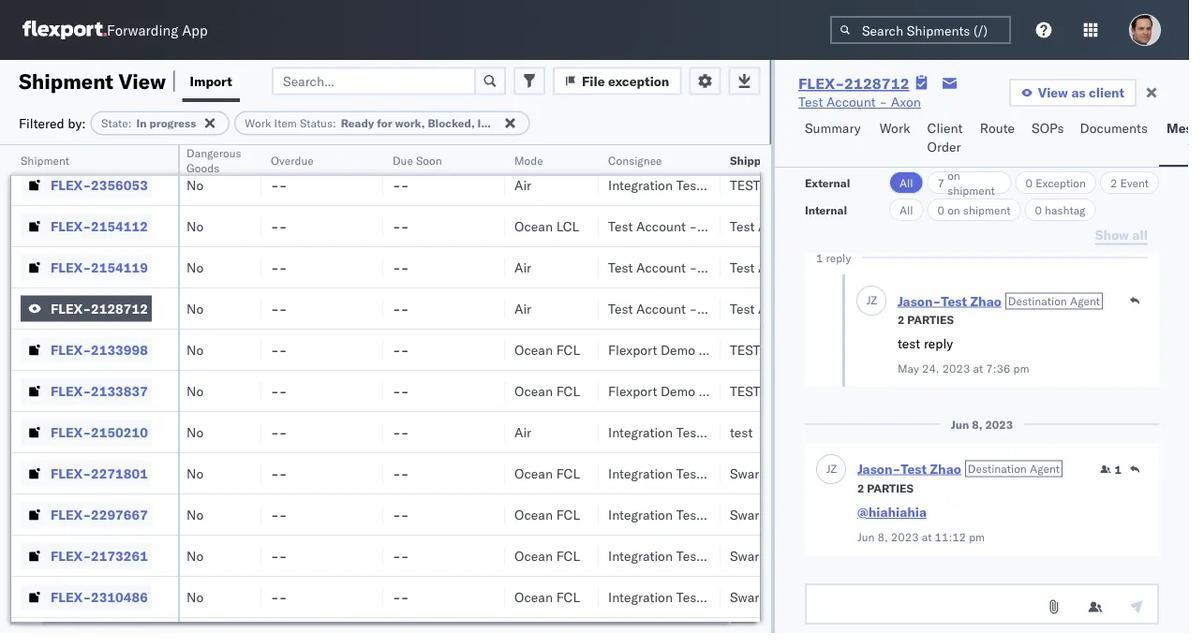 Task type: describe. For each thing, give the bounding box(es) containing it.
name
[[775, 153, 806, 167]]

swarovski for flex-2310486
[[730, 589, 790, 606]]

ocean fcl for flex-2271801
[[515, 465, 580, 482]]

lcl for test
[[556, 218, 580, 234]]

all for 0
[[900, 203, 914, 217]]

1 horizontal spatial 2128712
[[845, 74, 910, 93]]

client
[[928, 120, 963, 136]]

shipper for ocean lcl
[[764, 135, 818, 152]]

file
[[582, 73, 605, 89]]

2310486
[[91, 589, 148, 606]]

3 test from the top
[[730, 342, 760, 358]]

4 resize handle column header from the left
[[483, 145, 505, 634]]

2173261
[[91, 548, 148, 564]]

test for test reply may 24, 2023 at 7:36 pm
[[898, 336, 921, 352]]

flex-2150210
[[51, 424, 148, 441]]

order
[[928, 139, 961, 155]]

@hiahiahia button
[[858, 504, 927, 521]]

co. for flex-2133837
[[749, 383, 767, 399]]

fcl for flex-2271801
[[556, 465, 580, 482]]

ag for flex-2356053
[[792, 177, 810, 193]]

work for work
[[880, 120, 911, 136]]

external
[[805, 176, 851, 190]]

0 vertical spatial 2
[[1111, 176, 1118, 190]]

flex-2271801 button
[[21, 461, 152, 487]]

no for flex-2388003
[[187, 135, 204, 152]]

7:36
[[987, 361, 1011, 375]]

flex-2150210 button
[[21, 419, 152, 446]]

ocean for 2297667
[[515, 507, 553, 523]]

state
[[101, 116, 128, 130]]

account inside the test account - axon link
[[827, 94, 876, 110]]

1 test from the top
[[730, 135, 760, 152]]

at inside @hiahiahia jun 8, 2023 at 11:12 pm
[[922, 530, 932, 544]]

jun 8, 2023
[[951, 418, 1014, 432]]

swarovski for flex-2271801
[[730, 465, 790, 482]]

0 vertical spatial jun
[[951, 418, 970, 432]]

test shipper for air
[[730, 177, 818, 193]]

summary button
[[798, 112, 872, 167]]

flex-2154119 button
[[21, 255, 152, 281]]

resize handle column header for mode
[[577, 145, 599, 634]]

work for work item status : ready for work, blocked, in progress
[[245, 116, 271, 130]]

no for flex-2356053
[[187, 177, 204, 193]]

status
[[300, 116, 333, 130]]

all button for 7
[[890, 172, 924, 194]]

flex-2133998
[[51, 342, 148, 358]]

z for test
[[871, 293, 877, 307]]

ocean for 2154112
[[515, 218, 553, 234]]

flex-2133998 button
[[21, 337, 152, 363]]

air for flex-2150210
[[515, 424, 532, 441]]

2154119
[[91, 259, 148, 276]]

for
[[377, 116, 392, 130]]

2150210
[[91, 424, 148, 441]]

2 : from the left
[[333, 116, 336, 130]]

flexport for flex-2133998
[[608, 342, 657, 358]]

7 on shipment
[[938, 168, 995, 197]]

resize handle column header for shipment
[[156, 145, 178, 634]]

test account - axon link
[[799, 93, 921, 112]]

24,
[[922, 361, 940, 375]]

0 for 0 exception
[[1026, 176, 1033, 190]]

1 progress from the left
[[150, 116, 196, 130]]

fcl for flex-2133998
[[556, 342, 580, 358]]

route
[[980, 120, 1015, 136]]

mode button
[[505, 149, 580, 168]]

3 resize handle column header from the left
[[361, 145, 383, 634]]

ocean fcl for flex-2133998
[[515, 342, 580, 358]]

no for flex-2150210
[[187, 424, 204, 441]]

integration test account - on ag for flex-2356053
[[608, 177, 810, 193]]

dangerous goods
[[187, 146, 241, 175]]

reply for 1
[[826, 251, 851, 265]]

ocean fcl for flex-2173261
[[515, 548, 580, 564]]

flex-2356053 button
[[21, 172, 152, 198]]

flex- for flex-2128712 'button'
[[51, 300, 91, 317]]

flexport. image
[[22, 21, 107, 39]]

1 button
[[1100, 462, 1122, 477]]

summary
[[805, 120, 861, 136]]

flex- for 'flex-2297667' button on the bottom left of page
[[51, 507, 91, 523]]

Search Shipments (/) text field
[[831, 16, 1011, 44]]

co. for flex-2133998
[[749, 342, 767, 358]]

no for flex-2173261
[[187, 548, 204, 564]]

by:
[[68, 115, 86, 131]]

1 for 1
[[1115, 463, 1122, 477]]

forwarding
[[107, 21, 178, 39]]

ready
[[341, 116, 374, 130]]

flex- for the flex-2133837 button at the left bottom of the page
[[51, 383, 91, 399]]

ocean fcl for flex-2133837
[[515, 383, 580, 399]]

on for flex-2356053
[[769, 177, 789, 193]]

pm inside @hiahiahia jun 8, 2023 at 11:12 pm
[[969, 530, 985, 544]]

flex- for flex-2154119 button
[[51, 259, 91, 276]]

swarovski thailand test for 2173261
[[730, 548, 873, 564]]

shipper name button
[[721, 149, 824, 168]]

j z for @hiahiahia
[[827, 462, 837, 476]]

thailand for 2297667
[[793, 507, 845, 523]]

client order
[[928, 120, 963, 155]]

view as client button
[[1009, 79, 1137, 107]]

flex-2173261 button
[[21, 543, 152, 569]]

due
[[393, 153, 413, 167]]

swarovski thailand test for 2297667
[[730, 507, 873, 523]]

0 exception
[[1026, 176, 1086, 190]]

shipment for 7 on shipment
[[948, 183, 995, 197]]

@hiahiahia jun 8, 2023 at 11:12 pm
[[858, 504, 985, 544]]

work,
[[395, 116, 425, 130]]

ocean fcl for flex-2297667
[[515, 507, 580, 523]]

air for flex-2128712
[[515, 300, 532, 317]]

shipment button
[[11, 149, 159, 168]]

2128712 inside 'button'
[[91, 300, 148, 317]]

0 horizontal spatial view
[[119, 68, 166, 94]]

0 vertical spatial flex-2128712
[[799, 74, 910, 93]]

shipment view
[[19, 68, 166, 94]]

2133998
[[91, 342, 148, 358]]

ocean for 2133998
[[515, 342, 553, 358]]

shipper inside shipper name button
[[730, 153, 772, 167]]

flex-2173261
[[51, 548, 148, 564]]

2 parties button for test
[[898, 311, 954, 327]]

sops
[[1032, 120, 1064, 136]]

z for @hiahiahia
[[831, 462, 837, 476]]

hashtag
[[1045, 203, 1086, 217]]

jason-test zhao button for test
[[898, 293, 1002, 309]]

no for flex-2133837
[[187, 383, 204, 399]]

flex-2297667 button
[[21, 502, 152, 528]]

mes
[[1167, 120, 1190, 136]]

flex-2154119
[[51, 259, 148, 276]]

0 on shipment
[[938, 203, 1011, 217]]

jason- for @hiahiahia
[[858, 461, 901, 477]]

2154112
[[91, 218, 148, 234]]

fcl for flex-2173261
[[556, 548, 580, 564]]

no for flex-2133998
[[187, 342, 204, 358]]

work button
[[872, 112, 920, 167]]

shipper for flex-2133837
[[699, 383, 745, 399]]

flex- for flex-2356053 button
[[51, 177, 91, 193]]

flex-2388003
[[51, 135, 148, 152]]

jason-test zhao destination agent for @hiahiahia
[[858, 461, 1060, 477]]

overdue
[[271, 153, 314, 167]]

lcl for integration
[[556, 135, 580, 152]]

2388003
[[91, 135, 148, 152]]

0 hashtag
[[1035, 203, 1086, 217]]

flex-2310486
[[51, 589, 148, 606]]

file exception
[[582, 73, 670, 89]]

agent for test
[[1070, 294, 1100, 308]]

2356053
[[91, 177, 148, 193]]

dangerous goods button
[[177, 142, 255, 175]]

ocean for 2173261
[[515, 548, 553, 564]]

blocked,
[[428, 116, 475, 130]]

flex-2388003 button
[[21, 131, 152, 157]]

zhao for test
[[971, 293, 1002, 309]]

import button
[[182, 60, 240, 102]]

ocean for 2271801
[[515, 465, 553, 482]]

exception
[[608, 73, 670, 89]]

2 parties for test
[[898, 313, 954, 327]]

flex- for flex-2150210 button at the bottom left of the page
[[51, 424, 91, 441]]

ocean for 2310486
[[515, 589, 553, 606]]

demo for flex-2133837
[[661, 383, 696, 399]]

app
[[182, 21, 208, 39]]

pm inside the test reply may 24, 2023 at 7:36 pm
[[1014, 361, 1030, 375]]

2 for reply
[[898, 313, 905, 327]]



Task type: vqa. For each thing, say whether or not it's contained in the screenshot.
Upload Customs Clearance Documents link to the middle
no



Task type: locate. For each thing, give the bounding box(es) containing it.
4 air from the top
[[515, 424, 532, 441]]

ocean for 2133837
[[515, 383, 553, 399]]

at left 7:36
[[974, 361, 984, 375]]

reply
[[826, 251, 851, 265], [924, 336, 953, 352]]

2
[[1111, 176, 1118, 190], [898, 313, 905, 327], [858, 481, 865, 495]]

2 integration test account - on ag from the top
[[608, 177, 810, 193]]

0 horizontal spatial 2023
[[891, 530, 919, 544]]

7
[[938, 176, 945, 190]]

test shipper up 'shipper name'
[[730, 135, 818, 152]]

ocean
[[515, 135, 553, 152], [515, 218, 553, 234], [515, 342, 553, 358], [515, 383, 553, 399], [515, 465, 553, 482], [515, 507, 553, 523], [515, 548, 553, 564], [515, 589, 553, 606]]

destination down "jun 8, 2023"
[[968, 462, 1027, 476]]

on for flex-2150210
[[769, 424, 789, 441]]

2 swarovski thailand test from the top
[[730, 507, 873, 523]]

flex- down flex-2154119 button
[[51, 300, 91, 317]]

1 flexport demo shipper co. from the top
[[608, 342, 767, 358]]

1 reply
[[816, 251, 851, 265]]

resize handle column header for consignee
[[698, 145, 721, 634]]

j z for test
[[867, 293, 877, 307]]

0 horizontal spatial test
[[730, 424, 753, 441]]

1 ocean fcl from the top
[[515, 342, 580, 358]]

2 parties button up the @hiahiahia button
[[858, 479, 914, 496]]

sops button
[[1025, 112, 1073, 167]]

0 left exception at top
[[1026, 176, 1033, 190]]

0 vertical spatial shipper
[[730, 153, 772, 167]]

8 no from the top
[[187, 424, 204, 441]]

2 fcl from the top
[[556, 383, 580, 399]]

agent left 1 button
[[1030, 462, 1060, 476]]

0 vertical spatial demo
[[661, 342, 696, 358]]

agent for @hiahiahia
[[1030, 462, 1060, 476]]

1 all button from the top
[[890, 172, 924, 194]]

12 no from the top
[[187, 589, 204, 606]]

flex- inside 'button'
[[51, 300, 91, 317]]

2 all from the top
[[900, 203, 914, 217]]

2 ocean from the top
[[515, 218, 553, 234]]

0 vertical spatial jason-
[[898, 293, 941, 309]]

1 vertical spatial jason-test zhao destination agent
[[858, 461, 1060, 477]]

1 vertical spatial shipper
[[699, 342, 745, 358]]

may
[[898, 361, 919, 375]]

1 vertical spatial on
[[769, 177, 789, 193]]

1 ag from the top
[[792, 135, 810, 152]]

2 for jun
[[858, 481, 865, 495]]

integration test account - on ag for flex-2150210
[[608, 424, 810, 441]]

integration test account - on ag
[[608, 135, 810, 152], [608, 177, 810, 193], [608, 424, 810, 441]]

0 vertical spatial destination
[[1008, 294, 1068, 308]]

1 test shipper from the top
[[730, 135, 818, 152]]

2 shipper from the top
[[764, 177, 818, 193]]

3 ocean fcl from the top
[[515, 465, 580, 482]]

8, down the @hiahiahia button
[[878, 530, 888, 544]]

0 vertical spatial all button
[[890, 172, 924, 194]]

0 horizontal spatial zhao
[[930, 461, 962, 477]]

test shipper
[[730, 135, 818, 152], [730, 177, 818, 193]]

documents
[[1080, 120, 1148, 136]]

0 vertical spatial integration
[[608, 135, 673, 152]]

swarovski thailand test
[[730, 465, 873, 482], [730, 507, 873, 523], [730, 548, 873, 564], [730, 589, 873, 606]]

no for flex-2128712
[[187, 300, 204, 317]]

view
[[119, 68, 166, 94], [1038, 84, 1069, 101]]

2 test shipper from the top
[[730, 177, 818, 193]]

11 no from the top
[[187, 548, 204, 564]]

2 lcl from the top
[[556, 218, 580, 234]]

account
[[827, 94, 876, 110], [705, 135, 754, 152], [705, 177, 754, 193], [637, 218, 686, 234], [758, 218, 808, 234], [637, 259, 686, 276], [758, 259, 808, 276], [637, 300, 686, 317], [758, 300, 808, 317], [705, 424, 754, 441]]

2 test from the top
[[730, 177, 760, 193]]

0 vertical spatial pm
[[1014, 361, 1030, 375]]

in right "blocked,"
[[478, 116, 488, 130]]

jason-test zhao button up the test reply may 24, 2023 at 7:36 pm
[[898, 293, 1002, 309]]

reply for test
[[924, 336, 953, 352]]

1 in from the left
[[136, 116, 147, 130]]

all left 7
[[900, 176, 914, 190]]

1 vertical spatial flexport
[[608, 383, 657, 399]]

3 integration from the top
[[608, 424, 673, 441]]

1 on from the top
[[948, 168, 961, 182]]

in right state
[[136, 116, 147, 130]]

integration test account - on ag for flex-2388003
[[608, 135, 810, 152]]

flex-2356053
[[51, 177, 148, 193]]

flex- for flex-2388003 button
[[51, 135, 91, 152]]

on down 7 on shipment
[[948, 203, 961, 217]]

2 resize handle column header from the left
[[239, 145, 262, 634]]

10 no from the top
[[187, 507, 204, 523]]

no for flex-2310486
[[187, 589, 204, 606]]

0 vertical spatial 8,
[[972, 418, 983, 432]]

no for flex-2271801
[[187, 465, 204, 482]]

2 progress from the left
[[491, 116, 538, 130]]

flex- down flex-2150210 button at the bottom left of the page
[[51, 465, 91, 482]]

flex-2310486 button
[[21, 584, 152, 611]]

client
[[1089, 84, 1125, 101]]

reply down internal
[[826, 251, 851, 265]]

3 on from the top
[[769, 424, 789, 441]]

3 ocean from the top
[[515, 342, 553, 358]]

ocean for 2388003
[[515, 135, 553, 152]]

-
[[880, 94, 888, 110], [271, 135, 279, 152], [279, 135, 287, 152], [393, 135, 401, 152], [401, 135, 409, 152], [758, 135, 766, 152], [271, 177, 279, 193], [279, 177, 287, 193], [393, 177, 401, 193], [401, 177, 409, 193], [758, 177, 766, 193], [271, 218, 279, 234], [279, 218, 287, 234], [393, 218, 401, 234], [401, 218, 409, 234], [689, 218, 698, 234], [811, 218, 819, 234], [271, 259, 279, 276], [279, 259, 287, 276], [393, 259, 401, 276], [401, 259, 409, 276], [689, 259, 698, 276], [811, 259, 819, 276], [271, 300, 279, 317], [279, 300, 287, 317], [393, 300, 401, 317], [401, 300, 409, 317], [689, 300, 698, 317], [811, 300, 819, 317], [271, 342, 279, 358], [279, 342, 287, 358], [393, 342, 401, 358], [401, 342, 409, 358], [271, 383, 279, 399], [279, 383, 287, 399], [393, 383, 401, 399], [401, 383, 409, 399], [271, 424, 279, 441], [279, 424, 287, 441], [393, 424, 401, 441], [401, 424, 409, 441], [758, 424, 766, 441], [271, 465, 279, 482], [279, 465, 287, 482], [393, 465, 401, 482], [401, 465, 409, 482], [271, 507, 279, 523], [279, 507, 287, 523], [393, 507, 401, 523], [401, 507, 409, 523], [271, 548, 279, 564], [279, 548, 287, 564], [393, 548, 401, 564], [401, 548, 409, 564], [271, 589, 279, 606], [279, 589, 287, 606], [393, 589, 401, 606], [401, 589, 409, 606]]

integration for flex-2150210
[[608, 424, 673, 441]]

internal
[[805, 203, 848, 217]]

on for 7
[[948, 168, 961, 182]]

jason- for test
[[898, 293, 941, 309]]

2128712 up work button
[[845, 74, 910, 93]]

0 horizontal spatial 8,
[[878, 530, 888, 544]]

0 vertical spatial shipper
[[764, 135, 818, 152]]

zhao for @hiahiahia
[[930, 461, 962, 477]]

test account - axon
[[799, 94, 921, 110], [608, 218, 731, 234], [730, 218, 853, 234], [608, 259, 731, 276], [730, 259, 853, 276], [608, 300, 731, 317], [730, 300, 853, 317]]

0 horizontal spatial reply
[[826, 251, 851, 265]]

flex- down flex-2133998 button
[[51, 383, 91, 399]]

filtered
[[19, 115, 64, 131]]

1 vertical spatial 1
[[1115, 463, 1122, 477]]

test inside the test reply may 24, 2023 at 7:36 pm
[[898, 336, 921, 352]]

parties up the @hiahiahia button
[[867, 481, 914, 495]]

2023 inside the test reply may 24, 2023 at 7:36 pm
[[943, 361, 971, 375]]

flex-2154112 button
[[21, 213, 152, 240]]

all left 0 on shipment
[[900, 203, 914, 217]]

2 vertical spatial 2
[[858, 481, 865, 495]]

2 ocean lcl from the top
[[515, 218, 580, 234]]

1 horizontal spatial in
[[478, 116, 488, 130]]

2 vertical spatial 2023
[[891, 530, 919, 544]]

1 horizontal spatial jun
[[951, 418, 970, 432]]

2 no from the top
[[187, 177, 204, 193]]

5 ocean fcl from the top
[[515, 548, 580, 564]]

exception
[[1036, 176, 1086, 190]]

work down the test account - axon link
[[880, 120, 911, 136]]

swarovski thailand test for 2271801
[[730, 465, 873, 482]]

2 ag from the top
[[792, 177, 810, 193]]

resize handle column header
[[156, 145, 178, 634], [239, 145, 262, 634], [361, 145, 383, 634], [483, 145, 505, 634], [577, 145, 599, 634], [698, 145, 721, 634]]

4 thailand from the top
[[793, 589, 845, 606]]

: left ready
[[333, 116, 336, 130]]

view inside button
[[1038, 84, 1069, 101]]

2 on from the top
[[769, 177, 789, 193]]

1 for 1 reply
[[816, 251, 823, 265]]

2 flexport from the top
[[608, 383, 657, 399]]

jun
[[951, 418, 970, 432], [858, 530, 875, 544]]

jason-test zhao button up the @hiahiahia button
[[858, 461, 962, 477]]

0 horizontal spatial flex-2128712
[[51, 300, 148, 317]]

1 vertical spatial 2 parties button
[[858, 479, 914, 496]]

2 parties button for @hiahiahia
[[858, 479, 914, 496]]

0 vertical spatial all
[[900, 176, 914, 190]]

0 vertical spatial test shipper
[[730, 135, 818, 152]]

2023 down the @hiahiahia
[[891, 530, 919, 544]]

1 vertical spatial j
[[827, 462, 831, 476]]

due soon
[[393, 153, 442, 167]]

2 left event
[[1111, 176, 1118, 190]]

integration for flex-2388003
[[608, 135, 673, 152]]

all for 7
[[900, 176, 914, 190]]

1 demo from the top
[[661, 342, 696, 358]]

file exception button
[[553, 67, 682, 95], [553, 67, 682, 95]]

shipment inside 7 on shipment
[[948, 183, 995, 197]]

2297667
[[91, 507, 148, 523]]

view as client
[[1038, 84, 1125, 101]]

swarovski
[[730, 465, 790, 482], [730, 507, 790, 523], [730, 548, 790, 564], [730, 589, 790, 606]]

1 thailand from the top
[[793, 465, 845, 482]]

1 vertical spatial on
[[948, 203, 961, 217]]

2 integration from the top
[[608, 177, 673, 193]]

0 horizontal spatial in
[[136, 116, 147, 130]]

1 horizontal spatial 2
[[898, 313, 905, 327]]

1 horizontal spatial :
[[333, 116, 336, 130]]

z
[[871, 293, 877, 307], [831, 462, 837, 476]]

2 air from the top
[[515, 259, 532, 276]]

5 ocean from the top
[[515, 465, 553, 482]]

flex-2128712
[[799, 74, 910, 93], [51, 300, 148, 317]]

0 vertical spatial zhao
[[971, 293, 1002, 309]]

1 vertical spatial flex-2128712
[[51, 300, 148, 317]]

jason-test zhao button
[[898, 293, 1002, 309], [858, 461, 962, 477]]

destination
[[1008, 294, 1068, 308], [968, 462, 1027, 476]]

8 ocean from the top
[[515, 589, 553, 606]]

1 vertical spatial integration test account - on ag
[[608, 177, 810, 193]]

0 horizontal spatial 1
[[816, 251, 823, 265]]

zhao
[[971, 293, 1002, 309], [930, 461, 962, 477]]

ocean lcl up mode
[[515, 135, 580, 152]]

1 vertical spatial demo
[[661, 383, 696, 399]]

0 horizontal spatial j z
[[827, 462, 837, 476]]

shipment
[[948, 183, 995, 197], [964, 203, 1011, 217]]

jason-test zhao destination agent down "jun 8, 2023"
[[858, 461, 1060, 477]]

shipment for 0 on shipment
[[964, 203, 1011, 217]]

0 vertical spatial ag
[[792, 135, 810, 152]]

11:12
[[935, 530, 967, 544]]

reply up 24,
[[924, 336, 953, 352]]

jason-test zhao destination agent up the test reply may 24, 2023 at 7:36 pm
[[898, 293, 1100, 309]]

import
[[190, 73, 232, 89]]

flex-2133837 button
[[21, 378, 152, 405]]

swarovski for flex-2297667
[[730, 507, 790, 523]]

3 integration test account - on ag from the top
[[608, 424, 810, 441]]

state : in progress
[[101, 116, 196, 130]]

pm
[[1014, 361, 1030, 375], [969, 530, 985, 544]]

1 vertical spatial 2128712
[[91, 300, 148, 317]]

2 co. from the top
[[749, 383, 767, 399]]

1 vertical spatial reply
[[924, 336, 953, 352]]

8, inside @hiahiahia jun 8, 2023 at 11:12 pm
[[878, 530, 888, 544]]

3 swarovski from the top
[[730, 548, 790, 564]]

item
[[274, 116, 297, 130]]

0 vertical spatial j z
[[867, 293, 877, 307]]

jason- up the @hiahiahia button
[[858, 461, 901, 477]]

4 swarovski from the top
[[730, 589, 790, 606]]

2 all button from the top
[[890, 199, 924, 221]]

1 integration from the top
[[608, 135, 673, 152]]

1 vertical spatial z
[[831, 462, 837, 476]]

at inside the test reply may 24, 2023 at 7:36 pm
[[974, 361, 984, 375]]

ocean lcl down mode button
[[515, 218, 580, 234]]

2 parties for @hiahiahia
[[858, 481, 914, 495]]

9 no from the top
[[187, 465, 204, 482]]

jun inside @hiahiahia jun 8, 2023 at 11:12 pm
[[858, 530, 875, 544]]

no for flex-2297667
[[187, 507, 204, 523]]

1 resize handle column header from the left
[[156, 145, 178, 634]]

flex- down 'flex-2297667' button on the bottom left of page
[[51, 548, 91, 564]]

shipper down name
[[764, 177, 818, 193]]

1 horizontal spatial at
[[974, 361, 984, 375]]

1 : from the left
[[128, 116, 132, 130]]

jason-test zhao destination agent for test
[[898, 293, 1100, 309]]

goods
[[187, 161, 220, 175]]

1 vertical spatial ag
[[792, 177, 810, 193]]

test shipper down 'shipper name'
[[730, 177, 818, 193]]

4 swarovski thailand test from the top
[[730, 589, 873, 606]]

work item status : ready for work, blocked, in progress
[[245, 116, 538, 130]]

1 horizontal spatial z
[[871, 293, 877, 307]]

thailand for 2173261
[[793, 548, 845, 564]]

1 ocean from the top
[[515, 135, 553, 152]]

1 flexport from the top
[[608, 342, 657, 358]]

flex-2133837
[[51, 383, 148, 399]]

0 vertical spatial j
[[867, 293, 871, 307]]

fcl for flex-2133837
[[556, 383, 580, 399]]

1 swarovski thailand test from the top
[[730, 465, 873, 482]]

mes button
[[1160, 112, 1190, 167]]

1 vertical spatial agent
[[1030, 462, 1060, 476]]

ocean fcl
[[515, 342, 580, 358], [515, 383, 580, 399], [515, 465, 580, 482], [515, 507, 580, 523], [515, 548, 580, 564], [515, 589, 580, 606]]

shipment inside button
[[21, 153, 69, 167]]

1 vertical spatial shipment
[[21, 153, 69, 167]]

all button
[[890, 172, 924, 194], [890, 199, 924, 221]]

all button left 0 on shipment
[[890, 199, 924, 221]]

0 horizontal spatial 0
[[938, 203, 945, 217]]

1 no from the top
[[187, 135, 204, 152]]

0 vertical spatial z
[[871, 293, 877, 307]]

shipper for flex-2133998
[[699, 342, 745, 358]]

lcl left consignee button
[[556, 135, 580, 152]]

shipper name
[[730, 153, 806, 167]]

@hiahiahia
[[858, 504, 927, 521]]

j for @hiahiahia
[[827, 462, 831, 476]]

5 fcl from the top
[[556, 548, 580, 564]]

3 ag from the top
[[792, 424, 810, 441]]

flex-
[[799, 74, 845, 93], [51, 135, 91, 152], [51, 177, 91, 193], [51, 218, 91, 234], [51, 259, 91, 276], [51, 300, 91, 317], [51, 342, 91, 358], [51, 383, 91, 399], [51, 424, 91, 441], [51, 465, 91, 482], [51, 507, 91, 523], [51, 548, 91, 564], [51, 589, 91, 606]]

on inside 7 on shipment
[[948, 168, 961, 182]]

None text field
[[805, 584, 1160, 625]]

flex- for flex-2173261 button
[[51, 548, 91, 564]]

progress up dangerous
[[150, 116, 196, 130]]

7 ocean from the top
[[515, 548, 553, 564]]

air for flex-2356053
[[515, 177, 532, 193]]

0 vertical spatial 2 parties
[[898, 313, 954, 327]]

0 horizontal spatial pm
[[969, 530, 985, 544]]

2023 inside @hiahiahia jun 8, 2023 at 11:12 pm
[[891, 530, 919, 544]]

agent down hashtag
[[1070, 294, 1100, 308]]

0 vertical spatial on
[[948, 168, 961, 182]]

1 vertical spatial 2
[[898, 313, 905, 327]]

test for test
[[730, 424, 753, 441]]

0 left hashtag
[[1035, 203, 1042, 217]]

flex- down shipment button
[[51, 177, 91, 193]]

2 up "may"
[[898, 313, 905, 327]]

zhao down "jun 8, 2023"
[[930, 461, 962, 477]]

1 horizontal spatial progress
[[491, 116, 538, 130]]

4 fcl from the top
[[556, 507, 580, 523]]

2 ocean fcl from the top
[[515, 383, 580, 399]]

2 vertical spatial shipper
[[699, 383, 745, 399]]

0 vertical spatial integration test account - on ag
[[608, 135, 810, 152]]

1 air from the top
[[515, 177, 532, 193]]

flex-2154112
[[51, 218, 148, 234]]

0 vertical spatial on
[[769, 135, 789, 152]]

ocean lcl for test account - axon
[[515, 218, 580, 234]]

agent
[[1070, 294, 1100, 308], [1030, 462, 1060, 476]]

destination up 7:36
[[1008, 294, 1068, 308]]

thailand for 2271801
[[793, 465, 845, 482]]

consignee
[[608, 153, 662, 167]]

flex- down by: in the left of the page
[[51, 135, 91, 152]]

1 lcl from the top
[[556, 135, 580, 152]]

2 vertical spatial on
[[769, 424, 789, 441]]

flex- down flex-2128712 'button'
[[51, 342, 91, 358]]

4 no from the top
[[187, 259, 204, 276]]

flex- down flex-2356053 button
[[51, 218, 91, 234]]

6 fcl from the top
[[556, 589, 580, 606]]

1 vertical spatial shipment
[[964, 203, 1011, 217]]

shipment up by: in the left of the page
[[19, 68, 113, 94]]

reply inside the test reply may 24, 2023 at 7:36 pm
[[924, 336, 953, 352]]

pm right 7:36
[[1014, 361, 1030, 375]]

2023 right 24,
[[943, 361, 971, 375]]

demo
[[661, 342, 696, 358], [661, 383, 696, 399]]

jason- up "may"
[[898, 293, 941, 309]]

shipper for air
[[764, 177, 818, 193]]

mode
[[515, 153, 543, 167]]

2 parties button up 24,
[[898, 311, 954, 327]]

view up state : in progress
[[119, 68, 166, 94]]

jun down the test reply may 24, 2023 at 7:36 pm
[[951, 418, 970, 432]]

shipment down "filtered"
[[21, 153, 69, 167]]

1 horizontal spatial view
[[1038, 84, 1069, 101]]

1 vertical spatial 8,
[[878, 530, 888, 544]]

0 down 7
[[938, 203, 945, 217]]

0 for 0 on shipment
[[938, 203, 945, 217]]

2 up the @hiahiahia button
[[858, 481, 865, 495]]

3 swarovski thailand test from the top
[[730, 548, 873, 564]]

2 swarovski from the top
[[730, 507, 790, 523]]

5 resize handle column header from the left
[[577, 145, 599, 634]]

work
[[245, 116, 271, 130], [880, 120, 911, 136]]

1 vertical spatial lcl
[[556, 218, 580, 234]]

2271801
[[91, 465, 148, 482]]

filtered by:
[[19, 115, 86, 131]]

dangerous
[[187, 146, 241, 160]]

0 vertical spatial 2128712
[[845, 74, 910, 93]]

1 integration test account - on ag from the top
[[608, 135, 810, 152]]

ag for flex-2150210
[[792, 424, 810, 441]]

1 vertical spatial flexport demo shipper co.
[[608, 383, 767, 399]]

0 horizontal spatial j
[[827, 462, 831, 476]]

1 vertical spatial destination
[[968, 462, 1027, 476]]

Search... text field
[[272, 67, 476, 95]]

0 horizontal spatial at
[[922, 530, 932, 544]]

flex-2128712 up flex-2133998
[[51, 300, 148, 317]]

at left 11:12
[[922, 530, 932, 544]]

soon
[[416, 153, 442, 167]]

pm right 11:12
[[969, 530, 985, 544]]

on
[[948, 168, 961, 182], [948, 203, 961, 217]]

flex- for flex-2133998 button
[[51, 342, 91, 358]]

all
[[900, 176, 914, 190], [900, 203, 914, 217]]

integration
[[608, 135, 673, 152], [608, 177, 673, 193], [608, 424, 673, 441]]

5 no from the top
[[187, 300, 204, 317]]

flex-2128712 inside 'button'
[[51, 300, 148, 317]]

1 vertical spatial jason-
[[858, 461, 901, 477]]

thailand
[[793, 465, 845, 482], [793, 507, 845, 523], [793, 548, 845, 564], [793, 589, 845, 606]]

2133837
[[91, 383, 148, 399]]

2 horizontal spatial 2023
[[986, 418, 1014, 432]]

1 vertical spatial zhao
[[930, 461, 962, 477]]

swarovski thailand test for 2310486
[[730, 589, 873, 606]]

0 horizontal spatial progress
[[150, 116, 196, 130]]

on for flex-2388003
[[769, 135, 789, 152]]

2 parties
[[898, 313, 954, 327], [858, 481, 914, 495]]

6 ocean from the top
[[515, 507, 553, 523]]

parties up the test reply may 24, 2023 at 7:36 pm
[[908, 313, 954, 327]]

lcl down mode button
[[556, 218, 580, 234]]

work inside work button
[[880, 120, 911, 136]]

0 vertical spatial 2 parties button
[[898, 311, 954, 327]]

0 vertical spatial flexport demo shipper co.
[[608, 342, 767, 358]]

2 thailand from the top
[[793, 507, 845, 523]]

flex- down 'flex-2154112' button
[[51, 259, 91, 276]]

flex- down the flex-2133837 button at the left bottom of the page
[[51, 424, 91, 441]]

test reply may 24, 2023 at 7:36 pm
[[898, 336, 1030, 375]]

4 test from the top
[[730, 383, 760, 399]]

2 demo from the top
[[661, 383, 696, 399]]

2128712 down '2154119'
[[91, 300, 148, 317]]

: up 2388003
[[128, 116, 132, 130]]

zhao up the test reply may 24, 2023 at 7:36 pm
[[971, 293, 1002, 309]]

j for test
[[867, 293, 871, 307]]

event
[[1121, 176, 1149, 190]]

integration for flex-2356053
[[608, 177, 673, 193]]

3 air from the top
[[515, 300, 532, 317]]

fcl for flex-2310486
[[556, 589, 580, 606]]

0 vertical spatial test
[[898, 336, 921, 352]]

flex- down flex-2271801 button
[[51, 507, 91, 523]]

3 thailand from the top
[[793, 548, 845, 564]]

2 flexport demo shipper co. from the top
[[608, 383, 767, 399]]

2 parties up 24,
[[898, 313, 954, 327]]

flexport demo shipper co. for flex-2133837
[[608, 383, 767, 399]]

on right 7
[[948, 168, 961, 182]]

1 vertical spatial shipper
[[764, 177, 818, 193]]

1 vertical spatial test
[[730, 424, 753, 441]]

work left item
[[245, 116, 271, 130]]

1
[[816, 251, 823, 265], [1115, 463, 1122, 477]]

jason-test zhao destination agent
[[898, 293, 1100, 309], [858, 461, 1060, 477]]

no for flex-2154112
[[187, 218, 204, 234]]

no for flex-2154119
[[187, 259, 204, 276]]

7 no from the top
[[187, 383, 204, 399]]

1 all from the top
[[900, 176, 914, 190]]

0 horizontal spatial work
[[245, 116, 271, 130]]

1 vertical spatial co.
[[749, 383, 767, 399]]

flex- up summary
[[799, 74, 845, 93]]

0 vertical spatial co.
[[749, 342, 767, 358]]

1 horizontal spatial pm
[[1014, 361, 1030, 375]]

test shipper for ocean lcl
[[730, 135, 818, 152]]

air for flex-2154119
[[515, 259, 532, 276]]

3 no from the top
[[187, 218, 204, 234]]

1 shipper from the top
[[764, 135, 818, 152]]

flex- for flex-2271801 button
[[51, 465, 91, 482]]

flex-2128712 link
[[799, 74, 910, 93]]

--
[[271, 135, 287, 152], [393, 135, 409, 152], [271, 177, 287, 193], [393, 177, 409, 193], [271, 218, 287, 234], [393, 218, 409, 234], [271, 259, 287, 276], [393, 259, 409, 276], [271, 300, 287, 317], [393, 300, 409, 317], [271, 342, 287, 358], [393, 342, 409, 358], [271, 383, 287, 399], [393, 383, 409, 399], [271, 424, 287, 441], [393, 424, 409, 441], [271, 465, 287, 482], [393, 465, 409, 482], [271, 507, 287, 523], [393, 507, 409, 523], [271, 548, 287, 564], [393, 548, 409, 564], [271, 589, 287, 606], [393, 589, 409, 606]]

1 inside button
[[1115, 463, 1122, 477]]

flex- for "flex-2310486" button
[[51, 589, 91, 606]]

1 horizontal spatial 2023
[[943, 361, 971, 375]]

2 in from the left
[[478, 116, 488, 130]]

flexport demo shipper co. for flex-2133998
[[608, 342, 767, 358]]

1 vertical spatial jun
[[858, 530, 875, 544]]

parties for @hiahiahia
[[867, 481, 914, 495]]

on for 0
[[948, 203, 961, 217]]

view left as
[[1038, 84, 1069, 101]]

0 vertical spatial parties
[[908, 313, 954, 327]]

shipper up name
[[764, 135, 818, 152]]

as
[[1072, 84, 1086, 101]]

2 on from the top
[[948, 203, 961, 217]]

1 ocean lcl from the top
[[515, 135, 580, 152]]

all button left 7
[[890, 172, 924, 194]]

3 fcl from the top
[[556, 465, 580, 482]]

1 horizontal spatial work
[[880, 120, 911, 136]]

0 horizontal spatial 2128712
[[91, 300, 148, 317]]

6 no from the top
[[187, 342, 204, 358]]

4 ocean from the top
[[515, 383, 553, 399]]

4 ocean fcl from the top
[[515, 507, 580, 523]]

flexport for flex-2133837
[[608, 383, 657, 399]]

flex-2271801
[[51, 465, 148, 482]]

shipment for shipment
[[21, 153, 69, 167]]

1 on from the top
[[769, 135, 789, 152]]

consignee button
[[599, 149, 702, 168]]

1 vertical spatial 2 parties
[[858, 481, 914, 495]]

1 co. from the top
[[749, 342, 767, 358]]

1 vertical spatial all button
[[890, 199, 924, 221]]

lcl
[[556, 135, 580, 152], [556, 218, 580, 234]]

documents button
[[1073, 112, 1160, 167]]

2 vertical spatial integration
[[608, 424, 673, 441]]

1 horizontal spatial test
[[898, 336, 921, 352]]

progress up mode
[[491, 116, 538, 130]]

6 ocean fcl from the top
[[515, 589, 580, 606]]

1 fcl from the top
[[556, 342, 580, 358]]

shipment up 0 on shipment
[[948, 183, 995, 197]]

0 vertical spatial jason-test zhao button
[[898, 293, 1002, 309]]

shipment down 7 on shipment
[[964, 203, 1011, 217]]

2023 down 7:36
[[986, 418, 1014, 432]]

0 for 0 hashtag
[[1035, 203, 1042, 217]]

flex- down flex-2173261 button
[[51, 589, 91, 606]]

8, down the test reply may 24, 2023 at 7:36 pm
[[972, 418, 983, 432]]

0 horizontal spatial z
[[831, 462, 837, 476]]

fcl for flex-2297667
[[556, 507, 580, 523]]

destination for test
[[1008, 294, 1068, 308]]

2 parties up the @hiahiahia button
[[858, 481, 914, 495]]

parties for test
[[908, 313, 954, 327]]

0 horizontal spatial 2
[[858, 481, 865, 495]]

flex-2128712 up summary
[[799, 74, 910, 93]]

ag for flex-2388003
[[792, 135, 810, 152]]

swarovski for flex-2173261
[[730, 548, 790, 564]]

2 event
[[1111, 176, 1149, 190]]

0 vertical spatial 1
[[816, 251, 823, 265]]

jun down the @hiahiahia button
[[858, 530, 875, 544]]

jason-test zhao button for @hiahiahia
[[858, 461, 962, 477]]

6 resize handle column header from the left
[[698, 145, 721, 634]]

1 horizontal spatial 1
[[1115, 463, 1122, 477]]

parties
[[908, 313, 954, 327], [867, 481, 914, 495]]

1 vertical spatial ocean lcl
[[515, 218, 580, 234]]

1 swarovski from the top
[[730, 465, 790, 482]]



